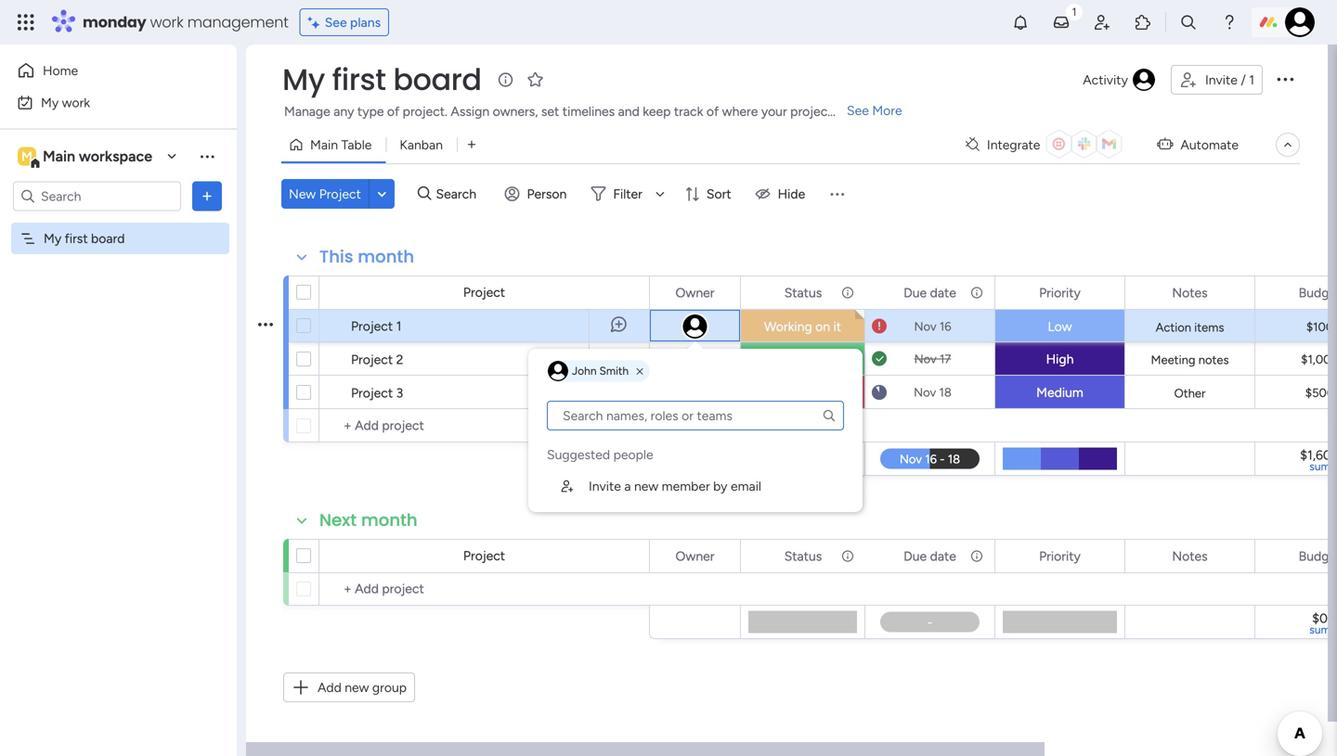 Task type: locate. For each thing, give the bounding box(es) containing it.
0 vertical spatial notes field
[[1168, 283, 1213, 303]]

john smith image
[[681, 313, 709, 341], [548, 361, 568, 382]]

v2 search image
[[418, 184, 431, 205]]

1 vertical spatial john smith image
[[548, 361, 568, 382]]

0 vertical spatial options image
[[1274, 68, 1297, 90]]

1 vertical spatial 1
[[396, 319, 402, 334]]

1 priority from the top
[[1039, 285, 1081, 301]]

1 horizontal spatial 1
[[1249, 72, 1255, 88]]

2 priority from the top
[[1039, 549, 1081, 565]]

my first board down search in workspace field
[[44, 231, 125, 247]]

my first board
[[282, 59, 482, 100], [44, 231, 125, 247]]

1 vertical spatial status
[[784, 549, 822, 565]]

1 status from the top
[[784, 285, 822, 301]]

work inside my work button
[[62, 95, 90, 111]]

[object object] element
[[547, 468, 844, 505]]

0 vertical spatial owner
[[676, 285, 715, 301]]

1 up 2
[[396, 319, 402, 334]]

see
[[325, 14, 347, 30], [847, 103, 869, 118]]

0 vertical spatial priority
[[1039, 285, 1081, 301]]

items
[[1195, 320, 1224, 335]]

Due date field
[[899, 283, 961, 303], [899, 547, 961, 567]]

1 horizontal spatial john smith image
[[681, 313, 709, 341]]

1 right /
[[1249, 72, 1255, 88]]

1 status field from the top
[[780, 283, 827, 303]]

my down search in workspace field
[[44, 231, 61, 247]]

project 3
[[351, 385, 403, 401]]

status
[[784, 285, 822, 301], [784, 549, 822, 565]]

month
[[358, 245, 414, 269], [361, 509, 418, 533]]

$1,600 sum
[[1300, 448, 1337, 474]]

Owner field
[[671, 283, 719, 303], [671, 547, 719, 567]]

main left 'table'
[[310, 137, 338, 153]]

budget for this month
[[1299, 285, 1337, 301]]

0 horizontal spatial my first board
[[44, 231, 125, 247]]

2 due from the top
[[904, 549, 927, 565]]

0 vertical spatial notes
[[1172, 285, 1208, 301]]

main
[[310, 137, 338, 153], [43, 148, 75, 165]]

1 budget from the top
[[1299, 285, 1337, 301]]

work right monday
[[150, 12, 183, 33]]

work down home
[[62, 95, 90, 111]]

$100
[[1307, 320, 1334, 335]]

invite for invite / 1
[[1205, 72, 1238, 88]]

1 horizontal spatial main
[[310, 137, 338, 153]]

budget field up $0
[[1294, 547, 1337, 567]]

1 vertical spatial month
[[361, 509, 418, 533]]

1 vertical spatial notes field
[[1168, 547, 1213, 567]]

0 vertical spatial see
[[325, 14, 347, 30]]

1 vertical spatial notes
[[1172, 549, 1208, 565]]

new inside button
[[345, 680, 369, 696]]

1 vertical spatial board
[[91, 231, 125, 247]]

activity button
[[1076, 65, 1164, 95]]

1 due date from the top
[[904, 285, 956, 301]]

1 date from the top
[[930, 285, 956, 301]]

main inside workspace selection element
[[43, 148, 75, 165]]

17
[[940, 352, 951, 367]]

timelines
[[563, 104, 615, 119]]

add to favorites image
[[526, 70, 545, 89]]

nov
[[914, 319, 937, 334], [914, 352, 937, 367], [914, 385, 936, 400]]

see plans
[[325, 14, 381, 30]]

1 vertical spatial due date field
[[899, 547, 961, 567]]

0 vertical spatial due
[[904, 285, 927, 301]]

first inside "list box"
[[65, 231, 88, 247]]

column information image
[[970, 286, 984, 300], [841, 549, 855, 564], [970, 549, 984, 564]]

3
[[396, 385, 403, 401]]

nov 18
[[914, 385, 952, 400]]

options image
[[1274, 68, 1297, 90], [198, 187, 216, 206]]

dapulse x slim image
[[637, 367, 643, 378]]

1 vertical spatial priority field
[[1035, 547, 1086, 567]]

v2 done deadline image
[[872, 351, 887, 368]]

sort button
[[677, 179, 743, 209]]

board
[[393, 59, 482, 100], [91, 231, 125, 247]]

0 horizontal spatial work
[[62, 95, 90, 111]]

m
[[21, 149, 32, 164]]

new project button
[[281, 179, 369, 209]]

dialog
[[528, 349, 863, 513]]

select product image
[[17, 13, 35, 32]]

2 notes field from the top
[[1168, 547, 1213, 567]]

your
[[761, 104, 787, 119]]

next
[[319, 509, 357, 533]]

nov for nov 16
[[914, 319, 937, 334]]

2
[[396, 352, 403, 368]]

2 budget from the top
[[1299, 549, 1337, 565]]

automate
[[1181, 137, 1239, 153]]

0 vertical spatial john smith image
[[681, 313, 709, 341]]

0 vertical spatial date
[[930, 285, 956, 301]]

1 vertical spatial invite
[[589, 479, 621, 495]]

john smith image left john
[[548, 361, 568, 382]]

angle down image
[[378, 187, 387, 201]]

invite for invite a new member by email
[[589, 479, 621, 495]]

nov left 17
[[914, 352, 937, 367]]

see more
[[847, 103, 902, 118]]

board up 'project.' at the left of the page
[[393, 59, 482, 100]]

1 vertical spatial date
[[930, 549, 956, 565]]

1 vertical spatial owner field
[[671, 547, 719, 567]]

invite inside the [object object] element
[[589, 479, 621, 495]]

Budget field
[[1294, 283, 1337, 303], [1294, 547, 1337, 567]]

see inside see more link
[[847, 103, 869, 118]]

1 vertical spatial due
[[904, 549, 927, 565]]

see plans button
[[300, 8, 389, 36]]

Status field
[[780, 283, 827, 303], [780, 547, 827, 567]]

1 budget field from the top
[[1294, 283, 1337, 303]]

0 horizontal spatial of
[[387, 104, 400, 119]]

Search in workspace field
[[39, 186, 155, 207]]

0 horizontal spatial 1
[[396, 319, 402, 334]]

0 vertical spatial 1
[[1249, 72, 1255, 88]]

due date for 1st due date "field" from the bottom of the page
[[904, 549, 956, 565]]

v2 overdue deadline image
[[872, 318, 887, 336]]

workspace image
[[18, 146, 36, 167]]

1 horizontal spatial invite
[[1205, 72, 1238, 88]]

main for main workspace
[[43, 148, 75, 165]]

month right 'this'
[[358, 245, 414, 269]]

autopilot image
[[1158, 132, 1173, 156]]

0 horizontal spatial board
[[91, 231, 125, 247]]

john smith image up search for content search field
[[681, 313, 709, 341]]

options image right /
[[1274, 68, 1297, 90]]

0 horizontal spatial options image
[[198, 187, 216, 206]]

budget
[[1299, 285, 1337, 301], [1299, 549, 1337, 565]]

more
[[872, 103, 902, 118]]

first up type
[[332, 59, 386, 100]]

invite inside button
[[1205, 72, 1238, 88]]

board inside "list box"
[[91, 231, 125, 247]]

My first board field
[[278, 59, 486, 100]]

new right add
[[345, 680, 369, 696]]

1 vertical spatial priority
[[1039, 549, 1081, 565]]

0 vertical spatial new
[[634, 479, 659, 495]]

1 vertical spatial work
[[62, 95, 90, 111]]

due
[[904, 285, 927, 301], [904, 549, 927, 565]]

2 date from the top
[[930, 549, 956, 565]]

budget up $0
[[1299, 549, 1337, 565]]

see left plans
[[325, 14, 347, 30]]

owner
[[676, 285, 715, 301], [676, 549, 715, 565]]

tree grid containing suggested people
[[547, 438, 844, 505]]

1 sum from the top
[[1310, 460, 1331, 474]]

notifications image
[[1011, 13, 1030, 32]]

1 vertical spatial sum
[[1310, 624, 1331, 637]]

list box
[[543, 401, 848, 505]]

1 vertical spatial first
[[65, 231, 88, 247]]

2 status from the top
[[784, 549, 822, 565]]

status for second status field
[[784, 549, 822, 565]]

of right type
[[387, 104, 400, 119]]

new
[[634, 479, 659, 495], [345, 680, 369, 696]]

person button
[[497, 179, 578, 209]]

1 vertical spatial nov
[[914, 352, 937, 367]]

due date
[[904, 285, 956, 301], [904, 549, 956, 565]]

Priority field
[[1035, 283, 1086, 303], [1035, 547, 1086, 567]]

0 vertical spatial budget field
[[1294, 283, 1337, 303]]

1 vertical spatial options image
[[198, 187, 216, 206]]

0 vertical spatial board
[[393, 59, 482, 100]]

0 vertical spatial sum
[[1310, 460, 1331, 474]]

0 horizontal spatial first
[[65, 231, 88, 247]]

action
[[1156, 320, 1192, 335]]

apps image
[[1134, 13, 1153, 32]]

0 horizontal spatial new
[[345, 680, 369, 696]]

0 vertical spatial due date field
[[899, 283, 961, 303]]

of right track
[[707, 104, 719, 119]]

0 vertical spatial my first board
[[282, 59, 482, 100]]

0 vertical spatial work
[[150, 12, 183, 33]]

1 horizontal spatial work
[[150, 12, 183, 33]]

my first board list box
[[0, 219, 237, 505]]

project
[[791, 104, 833, 119]]

my down home
[[41, 95, 59, 111]]

0 vertical spatial priority field
[[1035, 283, 1086, 303]]

sum inside $1,600 sum
[[1310, 460, 1331, 474]]

0 vertical spatial nov
[[914, 319, 937, 334]]

0 horizontal spatial main
[[43, 148, 75, 165]]

1 vertical spatial budget
[[1299, 549, 1337, 565]]

see more link
[[845, 101, 904, 120]]

main inside button
[[310, 137, 338, 153]]

1 horizontal spatial board
[[393, 59, 482, 100]]

1 nov from the top
[[914, 319, 937, 334]]

0 vertical spatial first
[[332, 59, 386, 100]]

my up manage
[[282, 59, 325, 100]]

none search field inside list box
[[547, 401, 844, 431]]

2 status field from the top
[[780, 547, 827, 567]]

see inside see plans button
[[325, 14, 347, 30]]

0 vertical spatial month
[[358, 245, 414, 269]]

1 owner from the top
[[676, 285, 715, 301]]

smith
[[599, 365, 629, 378]]

show board description image
[[495, 71, 517, 89]]

0 vertical spatial due date
[[904, 285, 956, 301]]

2 notes from the top
[[1172, 549, 1208, 565]]

options image down workspace options 'icon'
[[198, 187, 216, 206]]

2 due date from the top
[[904, 549, 956, 565]]

column information image for 1st due date "field" from the bottom of the page
[[970, 549, 984, 564]]

my
[[282, 59, 325, 100], [41, 95, 59, 111], [44, 231, 61, 247]]

arrow down image
[[649, 183, 671, 205]]

$1,600
[[1300, 448, 1337, 463]]

2 budget field from the top
[[1294, 547, 1337, 567]]

1 vertical spatial new
[[345, 680, 369, 696]]

2 sum from the top
[[1310, 624, 1331, 637]]

2 priority field from the top
[[1035, 547, 1086, 567]]

new right "a"
[[634, 479, 659, 495]]

my first board up type
[[282, 59, 482, 100]]

main table button
[[281, 130, 386, 160]]

month right next
[[361, 509, 418, 533]]

tree grid inside list box
[[547, 438, 844, 505]]

keep
[[643, 104, 671, 119]]

1 vertical spatial status field
[[780, 547, 827, 567]]

1 due from the top
[[904, 285, 927, 301]]

1 horizontal spatial new
[[634, 479, 659, 495]]

notes
[[1172, 285, 1208, 301], [1172, 549, 1208, 565]]

0 horizontal spatial john smith image
[[548, 361, 568, 382]]

nov for nov 18
[[914, 385, 936, 400]]

0 vertical spatial status field
[[780, 283, 827, 303]]

invite left "a"
[[589, 479, 621, 495]]

tree grid
[[547, 438, 844, 505]]

due date for 2nd due date "field" from the bottom of the page
[[904, 285, 956, 301]]

see for see more
[[847, 103, 869, 118]]

1 vertical spatial my first board
[[44, 231, 125, 247]]

Search field
[[431, 181, 487, 207]]

2 owner field from the top
[[671, 547, 719, 567]]

project
[[319, 186, 361, 202], [463, 285, 505, 300], [351, 319, 393, 334], [351, 352, 393, 368], [351, 385, 393, 401], [463, 548, 505, 564]]

due for 2nd due date "field" from the bottom of the page
[[904, 285, 927, 301]]

date
[[930, 285, 956, 301], [930, 549, 956, 565]]

budget field up '$100'
[[1294, 283, 1337, 303]]

nov left "16"
[[914, 319, 937, 334]]

board down search in workspace field
[[91, 231, 125, 247]]

work for my
[[62, 95, 90, 111]]

main right workspace image
[[43, 148, 75, 165]]

option
[[0, 222, 237, 226]]

1 due date field from the top
[[899, 283, 961, 303]]

1 horizontal spatial of
[[707, 104, 719, 119]]

0 vertical spatial owner field
[[671, 283, 719, 303]]

2 vertical spatial nov
[[914, 385, 936, 400]]

first
[[332, 59, 386, 100], [65, 231, 88, 247]]

workspace selection element
[[18, 145, 155, 169]]

1 horizontal spatial see
[[847, 103, 869, 118]]

invite a new member by email
[[589, 479, 762, 495]]

1 vertical spatial owner
[[676, 549, 715, 565]]

0 vertical spatial status
[[784, 285, 822, 301]]

1 vertical spatial budget field
[[1294, 547, 1337, 567]]

None search field
[[547, 401, 844, 431]]

invite left /
[[1205, 72, 1238, 88]]

owners,
[[493, 104, 538, 119]]

budget for next month
[[1299, 549, 1337, 565]]

1 vertical spatial due date
[[904, 549, 956, 565]]

+ Add project text field
[[329, 579, 641, 601]]

Notes field
[[1168, 283, 1213, 303], [1168, 547, 1213, 567]]

budget up '$100'
[[1299, 285, 1337, 301]]

list box containing suggested people
[[543, 401, 848, 505]]

0 vertical spatial budget
[[1299, 285, 1337, 301]]

0 horizontal spatial see
[[325, 14, 347, 30]]

sum
[[1310, 460, 1331, 474], [1310, 624, 1331, 637]]

0 horizontal spatial invite
[[589, 479, 621, 495]]

3 nov from the top
[[914, 385, 936, 400]]

1 horizontal spatial options image
[[1274, 68, 1297, 90]]

hide button
[[748, 179, 817, 209]]

nov left 18 on the right bottom of page
[[914, 385, 936, 400]]

first down search in workspace field
[[65, 231, 88, 247]]

2 nov from the top
[[914, 352, 937, 367]]

see left more
[[847, 103, 869, 118]]

1 vertical spatial see
[[847, 103, 869, 118]]

0 vertical spatial invite
[[1205, 72, 1238, 88]]



Task type: vqa. For each thing, say whether or not it's contained in the screenshot.
first inside the list box
yes



Task type: describe. For each thing, give the bounding box(es) containing it.
1 inside button
[[1249, 72, 1255, 88]]

nov 16
[[914, 319, 952, 334]]

new inside the [object object] element
[[634, 479, 659, 495]]

suggested
[[547, 447, 610, 463]]

a
[[624, 479, 631, 495]]

home button
[[11, 56, 200, 85]]

status for 2nd status field from the bottom of the page
[[784, 285, 822, 301]]

1 of from the left
[[387, 104, 400, 119]]

this month
[[319, 245, 414, 269]]

working
[[764, 319, 812, 335]]

john smith
[[572, 365, 629, 378]]

main for main table
[[310, 137, 338, 153]]

project inside button
[[319, 186, 361, 202]]

$0
[[1312, 611, 1328, 627]]

add
[[318, 680, 342, 696]]

date for 2nd due date "field" from the bottom of the page
[[930, 285, 956, 301]]

meeting notes
[[1151, 353, 1229, 368]]

member
[[662, 479, 710, 495]]

column information image for second status field
[[841, 549, 855, 564]]

nov for nov 17
[[914, 352, 937, 367]]

my first board inside my first board "list box"
[[44, 231, 125, 247]]

1 priority field from the top
[[1035, 283, 1086, 303]]

activity
[[1083, 72, 1128, 88]]

add view image
[[468, 138, 476, 152]]

/
[[1241, 72, 1246, 88]]

project 2
[[351, 352, 403, 368]]

action items
[[1156, 320, 1224, 335]]

my work
[[41, 95, 90, 111]]

set
[[541, 104, 559, 119]]

people
[[613, 447, 653, 463]]

search everything image
[[1179, 13, 1198, 32]]

sum for $1,600
[[1310, 460, 1331, 474]]

$0 sum
[[1310, 611, 1331, 637]]

stands.
[[836, 104, 877, 119]]

filter button
[[584, 179, 671, 209]]

medium
[[1037, 385, 1084, 401]]

1 owner field from the top
[[671, 283, 719, 303]]

manage any type of project. assign owners, set timelines and keep track of where your project stands.
[[284, 104, 877, 119]]

menu image
[[828, 185, 846, 203]]

16
[[940, 319, 952, 334]]

1 image
[[1066, 1, 1083, 22]]

invite / 1
[[1205, 72, 1255, 88]]

1 notes from the top
[[1172, 285, 1208, 301]]

1 horizontal spatial my first board
[[282, 59, 482, 100]]

due for 1st due date "field" from the bottom of the page
[[904, 549, 927, 565]]

invite / 1 button
[[1171, 65, 1263, 95]]

and
[[618, 104, 640, 119]]

new project
[[289, 186, 361, 202]]

1 notes field from the top
[[1168, 283, 1213, 303]]

inbox image
[[1052, 13, 1071, 32]]

high
[[1046, 352, 1074, 367]]

column information image
[[841, 286, 855, 300]]

kanban
[[400, 137, 443, 153]]

integrate
[[987, 137, 1041, 153]]

suggested people
[[547, 447, 653, 463]]

2 owner from the top
[[676, 549, 715, 565]]

nov 17
[[914, 352, 951, 367]]

notes
[[1199, 353, 1229, 368]]

hide
[[778, 186, 805, 202]]

low
[[1048, 319, 1072, 335]]

invite members image
[[1093, 13, 1112, 32]]

sort
[[707, 186, 732, 202]]

budget field for next month
[[1294, 547, 1337, 567]]

person
[[527, 186, 567, 202]]

by
[[713, 479, 728, 495]]

+ Add project text field
[[329, 415, 641, 437]]

main table
[[310, 137, 372, 153]]

column information image for 2nd due date "field" from the bottom of the page
[[970, 286, 984, 300]]

list box inside dialog
[[543, 401, 848, 505]]

workspace
[[79, 148, 152, 165]]

2 of from the left
[[707, 104, 719, 119]]

group
[[372, 680, 407, 696]]

kanban button
[[386, 130, 457, 160]]

monday work management
[[83, 12, 289, 33]]

email
[[731, 479, 762, 495]]

dialog containing suggested people
[[528, 349, 863, 513]]

stuck
[[786, 385, 820, 401]]

sum for $0
[[1310, 624, 1331, 637]]

john smith image
[[1285, 7, 1315, 37]]

john
[[572, 365, 597, 378]]

monday
[[83, 12, 146, 33]]

this
[[319, 245, 353, 269]]

new
[[289, 186, 316, 202]]

month for next month
[[361, 509, 418, 533]]

budget field for this month
[[1294, 283, 1337, 303]]

work for monday
[[150, 12, 183, 33]]

working on it
[[764, 319, 841, 335]]

$1,000
[[1301, 352, 1337, 367]]

Next month field
[[315, 509, 422, 533]]

month for this month
[[358, 245, 414, 269]]

main workspace
[[43, 148, 152, 165]]

add new group button
[[283, 673, 415, 703]]

suggested people row
[[547, 438, 653, 464]]

next month
[[319, 509, 418, 533]]

other
[[1174, 386, 1206, 401]]

workspace options image
[[198, 147, 216, 166]]

see for see plans
[[325, 14, 347, 30]]

add new group
[[318, 680, 407, 696]]

on
[[816, 319, 830, 335]]

table
[[341, 137, 372, 153]]

date for 1st due date "field" from the bottom of the page
[[930, 549, 956, 565]]

This month field
[[315, 245, 419, 269]]

my work button
[[11, 88, 200, 117]]

track
[[674, 104, 703, 119]]

collapse board header image
[[1281, 137, 1296, 152]]

project.
[[403, 104, 448, 119]]

my inside "list box"
[[44, 231, 61, 247]]

my inside button
[[41, 95, 59, 111]]

1 horizontal spatial first
[[332, 59, 386, 100]]

where
[[722, 104, 758, 119]]

meeting
[[1151, 353, 1196, 368]]

$500
[[1306, 386, 1335, 401]]

Search for content search field
[[547, 401, 844, 431]]

assign
[[451, 104, 490, 119]]

type
[[357, 104, 384, 119]]

filter
[[613, 186, 643, 202]]

project 1
[[351, 319, 402, 334]]

it
[[834, 319, 841, 335]]

dapulse integrations image
[[966, 138, 980, 152]]

18
[[939, 385, 952, 400]]

plans
[[350, 14, 381, 30]]

search image
[[822, 409, 837, 424]]

management
[[187, 12, 289, 33]]

any
[[334, 104, 354, 119]]

2 due date field from the top
[[899, 547, 961, 567]]

manage
[[284, 104, 330, 119]]

help image
[[1220, 13, 1239, 32]]



